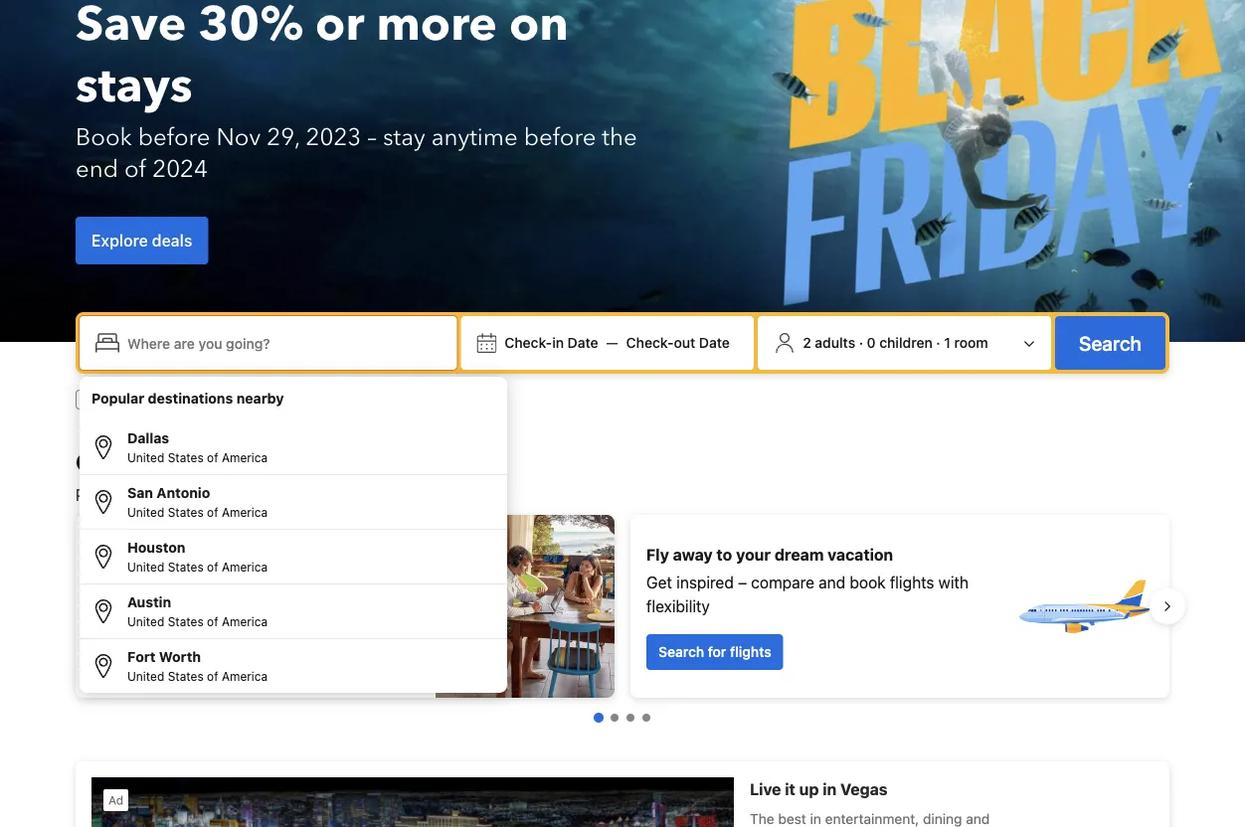 Task type: describe. For each thing, give the bounding box(es) containing it.
2 check- from the left
[[627, 335, 674, 351]]

explore
[[92, 231, 148, 250]]

2
[[803, 335, 812, 351]]

united for austin
[[127, 615, 164, 629]]

1
[[945, 335, 951, 351]]

2024
[[153, 153, 208, 186]]

away
[[673, 546, 713, 565]]

book
[[76, 121, 132, 154]]

worth
[[159, 649, 201, 666]]

offers
[[76, 447, 148, 480]]

nov
[[216, 121, 261, 154]]

progress bar inside offers main content
[[594, 713, 651, 723]]

san antonio united states of america
[[127, 485, 268, 519]]

traveling
[[127, 392, 182, 408]]

states for houston
[[168, 560, 204, 574]]

fly
[[647, 546, 670, 565]]

i'm looking for flights
[[282, 392, 417, 408]]

find a stay
[[103, 656, 174, 673]]

houston
[[127, 540, 186, 556]]

search for search for flights
[[659, 644, 705, 661]]

america for houston
[[222, 560, 268, 574]]

for right 'looking'
[[356, 392, 374, 408]]

take
[[92, 534, 127, 553]]

states inside the "fort worth united states of america"
[[168, 670, 204, 684]]

offers promotions, deals, and special offers for you
[[76, 447, 396, 505]]

compare
[[752, 574, 815, 593]]

list box containing popular destinations nearby
[[80, 377, 507, 694]]

states for austin
[[168, 615, 204, 629]]

united inside san antonio united states of america
[[127, 505, 164, 519]]

2 adults · 0 children · 1 room button
[[766, 324, 1044, 362]]

of inside the "fort worth united states of america"
[[207, 670, 218, 684]]

stays
[[76, 54, 193, 119]]

—
[[607, 335, 619, 351]]

deals,
[[166, 486, 209, 505]]

fly away to your dream vacation get inspired – compare and book flights with flexibility
[[647, 546, 969, 616]]

dallas
[[127, 430, 169, 447]]

take your longest vacation yet browse properties offering long- term stays, many at reduced monthly rates.
[[92, 534, 326, 628]]

book
[[850, 574, 886, 593]]

1 before from the left
[[138, 121, 210, 154]]

flights inside fly away to your dream vacation get inspired – compare and book flights with flexibility
[[890, 574, 935, 593]]

room
[[955, 335, 989, 351]]

stay inside the save 30% or more on stays book before nov 29, 2023 – stay anytime before the end of 2024
[[383, 121, 426, 154]]

i'm traveling for work
[[103, 392, 238, 408]]

2 vertical spatial flights
[[730, 644, 772, 661]]

monthly
[[92, 609, 150, 628]]

fort
[[127, 649, 156, 666]]

reduced
[[237, 586, 296, 605]]

2 before from the left
[[524, 121, 596, 154]]

check-in date — check-out date
[[505, 335, 730, 351]]

austin united states of america
[[127, 595, 268, 629]]

your inside fly away to your dream vacation get inspired – compare and book flights with flexibility
[[737, 546, 771, 565]]

vacation inside take your longest vacation yet browse properties offering long- term stays, many at reduced monthly rates.
[[231, 534, 297, 553]]

search button
[[1056, 316, 1166, 370]]

stay inside offers main content
[[147, 656, 174, 673]]

– inside the save 30% or more on stays book before nov 29, 2023 – stay anytime before the end of 2024
[[367, 121, 377, 154]]

30%
[[198, 0, 304, 57]]

of inside san antonio united states of america
[[207, 505, 218, 519]]

deals
[[152, 231, 192, 250]]

popular
[[92, 391, 144, 407]]

work
[[207, 392, 238, 408]]

inspired
[[677, 574, 734, 593]]

and inside "offers promotions, deals, and special offers for you"
[[214, 486, 240, 505]]

flexibility
[[647, 598, 710, 616]]

offers
[[299, 486, 341, 505]]

the
[[602, 121, 638, 154]]

in
[[552, 335, 564, 351]]

search for flights link
[[647, 635, 784, 671]]

find
[[103, 656, 132, 673]]

america for dallas
[[222, 451, 268, 465]]

take your longest vacation yet image
[[436, 515, 615, 699]]

for inside region
[[708, 644, 727, 661]]

check-in date button
[[497, 325, 607, 361]]

1 date from the left
[[568, 335, 599, 351]]

stays,
[[129, 586, 171, 605]]

with
[[939, 574, 969, 593]]

of inside houston united states of america
[[207, 560, 218, 574]]

2 adults · 0 children · 1 room
[[803, 335, 989, 351]]

anytime
[[432, 121, 518, 154]]

longest
[[170, 534, 227, 553]]

children
[[880, 335, 933, 351]]

properties
[[149, 562, 223, 581]]

for inside "offers promotions, deals, and special offers for you"
[[346, 486, 366, 505]]

save 30% or more on stays book before nov 29, 2023 – stay anytime before the end of 2024
[[76, 0, 638, 186]]

2 date from the left
[[699, 335, 730, 351]]

check-out date button
[[619, 325, 738, 361]]

rates.
[[154, 609, 195, 628]]

browse
[[92, 562, 145, 581]]

looking
[[306, 392, 352, 408]]

out
[[674, 335, 696, 351]]

region containing take your longest vacation yet
[[60, 507, 1186, 707]]

1 · from the left
[[860, 335, 864, 351]]

29,
[[267, 121, 300, 154]]

and inside fly away to your dream vacation get inspired – compare and book flights with flexibility
[[819, 574, 846, 593]]



Task type: locate. For each thing, give the bounding box(es) containing it.
of up deals,
[[207, 451, 218, 465]]

0 horizontal spatial ·
[[860, 335, 864, 351]]

united
[[127, 451, 164, 465], [127, 505, 164, 519], [127, 560, 164, 574], [127, 615, 164, 629], [127, 670, 164, 684]]

united down "dallas"
[[127, 451, 164, 465]]

america inside austin united states of america
[[222, 615, 268, 629]]

get
[[647, 574, 673, 593]]

1 horizontal spatial search
[[1080, 331, 1142, 355]]

popular destinations nearby group
[[80, 421, 507, 694]]

find a stay link
[[92, 647, 186, 683]]

search for search
[[1080, 331, 1142, 355]]

special
[[245, 486, 295, 505]]

1 vertical spatial –
[[738, 574, 747, 593]]

you
[[370, 486, 396, 505]]

united for houston
[[127, 560, 164, 574]]

san
[[127, 485, 153, 502]]

austin
[[127, 595, 171, 611]]

states inside austin united states of america
[[168, 615, 204, 629]]

to
[[717, 546, 733, 565]]

0 horizontal spatial search
[[659, 644, 705, 661]]

united down houston
[[127, 560, 164, 574]]

your right to
[[737, 546, 771, 565]]

of down deals,
[[207, 505, 218, 519]]

fort worth united states of america
[[127, 649, 268, 684]]

of down longest
[[207, 560, 218, 574]]

term
[[92, 586, 125, 605]]

0 vertical spatial stay
[[383, 121, 426, 154]]

dream
[[775, 546, 824, 565]]

explore deals
[[92, 231, 192, 250]]

antonio
[[157, 485, 210, 502]]

save
[[76, 0, 186, 57]]

2 horizontal spatial flights
[[890, 574, 935, 593]]

4 states from the top
[[168, 615, 204, 629]]

0 horizontal spatial before
[[138, 121, 210, 154]]

america inside san antonio united states of america
[[222, 505, 268, 519]]

america down at
[[222, 615, 268, 629]]

vacation up offering
[[231, 534, 297, 553]]

or
[[316, 0, 365, 57]]

for left "work"
[[186, 392, 204, 408]]

and left book on the right bottom of page
[[819, 574, 846, 593]]

4 america from the top
[[222, 615, 268, 629]]

america inside dallas united states of america
[[222, 451, 268, 465]]

states inside san antonio united states of america
[[168, 505, 204, 519]]

– inside fly away to your dream vacation get inspired – compare and book flights with flexibility
[[738, 574, 747, 593]]

0
[[867, 335, 876, 351]]

of inside dallas united states of america
[[207, 451, 218, 465]]

vacation up book on the right bottom of page
[[828, 546, 894, 565]]

states down worth at left bottom
[[168, 670, 204, 684]]

stay right 2023
[[383, 121, 426, 154]]

adults
[[815, 335, 856, 351]]

a
[[135, 656, 143, 673]]

america inside the "fort worth united states of america"
[[222, 670, 268, 684]]

· left 1
[[937, 335, 941, 351]]

destinations
[[148, 391, 233, 407]]

flights down compare
[[730, 644, 772, 661]]

progress bar
[[594, 713, 651, 723]]

1 united from the top
[[127, 451, 164, 465]]

check- left —
[[505, 335, 552, 351]]

states
[[168, 451, 204, 465], [168, 505, 204, 519], [168, 560, 204, 574], [168, 615, 204, 629], [168, 670, 204, 684]]

–
[[367, 121, 377, 154], [738, 574, 747, 593]]

2 united from the top
[[127, 505, 164, 519]]

your right take
[[131, 534, 166, 553]]

united down san
[[127, 505, 164, 519]]

1 check- from the left
[[505, 335, 552, 351]]

houston united states of america
[[127, 540, 268, 574]]

america for austin
[[222, 615, 268, 629]]

and
[[214, 486, 240, 505], [819, 574, 846, 593]]

date right "out"
[[699, 335, 730, 351]]

0 vertical spatial and
[[214, 486, 240, 505]]

search
[[1080, 331, 1142, 355], [659, 644, 705, 661]]

2 · from the left
[[937, 335, 941, 351]]

for left 'you'
[[346, 486, 366, 505]]

offers main content
[[60, 447, 1186, 828]]

region
[[60, 507, 1186, 707]]

– right inspired
[[738, 574, 747, 593]]

many
[[176, 586, 215, 605]]

– right 2023
[[367, 121, 377, 154]]

1 horizontal spatial before
[[524, 121, 596, 154]]

for
[[186, 392, 204, 408], [356, 392, 374, 408], [346, 486, 366, 505], [708, 644, 727, 661]]

0 horizontal spatial vacation
[[231, 534, 297, 553]]

1 horizontal spatial ·
[[937, 335, 941, 351]]

0 horizontal spatial your
[[131, 534, 166, 553]]

Where are you going? field
[[119, 325, 449, 361]]

your inside take your longest vacation yet browse properties offering long- term stays, many at reduced monthly rates.
[[131, 534, 166, 553]]

1 horizontal spatial flights
[[730, 644, 772, 661]]

popular destinations nearby
[[92, 391, 284, 407]]

end
[[76, 153, 118, 186]]

flights right 'looking'
[[377, 392, 417, 408]]

of
[[124, 153, 147, 186], [207, 451, 218, 465], [207, 505, 218, 519], [207, 560, 218, 574], [207, 615, 218, 629], [207, 670, 218, 684]]

united inside the "fort worth united states of america"
[[127, 670, 164, 684]]

· left 0
[[860, 335, 864, 351]]

list box
[[80, 377, 507, 694]]

your
[[131, 534, 166, 553], [737, 546, 771, 565]]

search inside region
[[659, 644, 705, 661]]

stay
[[383, 121, 426, 154], [147, 656, 174, 673]]

1 states from the top
[[168, 451, 204, 465]]

0 horizontal spatial date
[[568, 335, 599, 351]]

i'm
[[103, 392, 123, 408]]

states down many
[[168, 615, 204, 629]]

fly away to your dream vacation image
[[1015, 537, 1154, 677]]

of down many
[[207, 615, 218, 629]]

date
[[568, 335, 599, 351], [699, 335, 730, 351]]

search inside button
[[1080, 331, 1142, 355]]

states up 'antonio'
[[168, 451, 204, 465]]

united inside austin united states of america
[[127, 615, 164, 629]]

·
[[860, 335, 864, 351], [937, 335, 941, 351]]

america inside houston united states of america
[[222, 560, 268, 574]]

explore deals link
[[76, 217, 208, 265]]

5 united from the top
[[127, 670, 164, 684]]

on
[[509, 0, 569, 57]]

0 horizontal spatial flights
[[377, 392, 417, 408]]

of inside austin united states of america
[[207, 615, 218, 629]]

1 horizontal spatial vacation
[[828, 546, 894, 565]]

vacation inside fly away to your dream vacation get inspired – compare and book flights with flexibility
[[828, 546, 894, 565]]

0 horizontal spatial –
[[367, 121, 377, 154]]

3 america from the top
[[222, 560, 268, 574]]

1 horizontal spatial your
[[737, 546, 771, 565]]

5 america from the top
[[222, 670, 268, 684]]

1 america from the top
[[222, 451, 268, 465]]

1 horizontal spatial stay
[[383, 121, 426, 154]]

america up at
[[222, 560, 268, 574]]

america down special at the bottom of the page
[[222, 505, 268, 519]]

united for dallas
[[127, 451, 164, 465]]

1 horizontal spatial check-
[[627, 335, 674, 351]]

3 united from the top
[[127, 560, 164, 574]]

before left the
[[524, 121, 596, 154]]

america down austin united states of america
[[222, 670, 268, 684]]

check- right —
[[627, 335, 674, 351]]

promotions,
[[76, 486, 162, 505]]

offering
[[227, 562, 283, 581]]

states down deals,
[[168, 505, 204, 519]]

and right deals,
[[214, 486, 240, 505]]

4 united from the top
[[127, 615, 164, 629]]

states inside dallas united states of america
[[168, 451, 204, 465]]

states for dallas
[[168, 451, 204, 465]]

2 states from the top
[[168, 505, 204, 519]]

america up special at the bottom of the page
[[222, 451, 268, 465]]

2023
[[306, 121, 361, 154]]

united down austin
[[127, 615, 164, 629]]

1 horizontal spatial –
[[738, 574, 747, 593]]

search for flights
[[659, 644, 772, 661]]

date right in
[[568, 335, 599, 351]]

5 states from the top
[[168, 670, 204, 684]]

0 horizontal spatial and
[[214, 486, 240, 505]]

0 vertical spatial flights
[[377, 392, 417, 408]]

1 vertical spatial stay
[[147, 656, 174, 673]]

at
[[219, 586, 233, 605]]

united down fort at bottom
[[127, 670, 164, 684]]

states inside houston united states of america
[[168, 560, 204, 574]]

america
[[222, 451, 268, 465], [222, 505, 268, 519], [222, 560, 268, 574], [222, 615, 268, 629], [222, 670, 268, 684]]

0 horizontal spatial check-
[[505, 335, 552, 351]]

0 vertical spatial search
[[1080, 331, 1142, 355]]

united inside dallas united states of america
[[127, 451, 164, 465]]

i'm
[[282, 392, 302, 408]]

of inside the save 30% or more on stays book before nov 29, 2023 – stay anytime before the end of 2024
[[124, 153, 147, 186]]

for down flexibility
[[708, 644, 727, 661]]

2 america from the top
[[222, 505, 268, 519]]

yet
[[301, 534, 325, 553]]

check-
[[505, 335, 552, 351], [627, 335, 674, 351]]

dallas united states of america
[[127, 430, 268, 465]]

1 horizontal spatial date
[[699, 335, 730, 351]]

0 horizontal spatial stay
[[147, 656, 174, 673]]

1 horizontal spatial and
[[819, 574, 846, 593]]

flights left with at the bottom of page
[[890, 574, 935, 593]]

vacation
[[231, 534, 297, 553], [828, 546, 894, 565]]

more
[[377, 0, 497, 57]]

before left the nov
[[138, 121, 210, 154]]

nearby
[[237, 391, 284, 407]]

3 states from the top
[[168, 560, 204, 574]]

stay right a
[[147, 656, 174, 673]]

1 vertical spatial and
[[819, 574, 846, 593]]

0 vertical spatial –
[[367, 121, 377, 154]]

long-
[[287, 562, 326, 581]]

1 vertical spatial search
[[659, 644, 705, 661]]

of down austin united states of america
[[207, 670, 218, 684]]

1 vertical spatial flights
[[890, 574, 935, 593]]

united inside houston united states of america
[[127, 560, 164, 574]]

of right end
[[124, 153, 147, 186]]

states down longest
[[168, 560, 204, 574]]



Task type: vqa. For each thing, say whether or not it's contained in the screenshot.
Tokyo, related to Station
no



